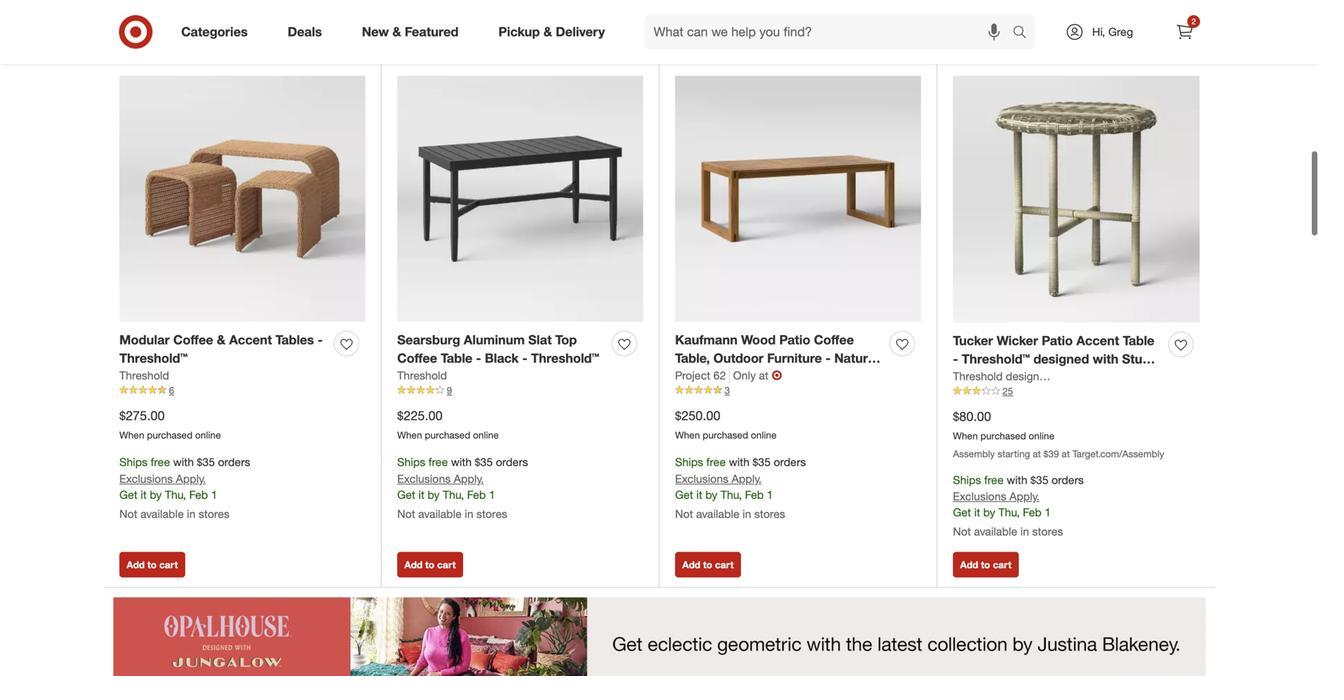 Task type: describe. For each thing, give the bounding box(es) containing it.
greg
[[1109, 25, 1133, 39]]

pickup & delivery
[[499, 24, 605, 40]]

thu, for $225.00
[[443, 488, 464, 502]]

feb for $225.00
[[467, 488, 486, 502]]

hi, greg
[[1093, 25, 1133, 39]]

it for $225.00
[[419, 488, 425, 502]]

threshold™ for tucker
[[962, 351, 1030, 367]]

outdoor
[[714, 351, 764, 366]]

project 62 link
[[675, 368, 730, 384]]

when for $275.00
[[119, 429, 144, 441]]

in for $250.00
[[743, 507, 752, 521]]

$225.00
[[397, 408, 443, 424]]

categories link
[[168, 14, 268, 50]]

aluminum
[[464, 332, 525, 348]]

ships for $250.00
[[675, 455, 703, 469]]

hi,
[[1093, 25, 1106, 39]]

- inside the 'tucker wicker patio accent table - threshold™ designed with studio mcgee'
[[953, 351, 958, 367]]

not for $275.00
[[119, 507, 137, 521]]

tables
[[276, 332, 314, 348]]

get for $275.00
[[119, 488, 138, 502]]

by down assembly
[[984, 506, 996, 520]]

threshold link for modular coffee & accent tables - threshold™
[[119, 368, 169, 384]]

orders for $225.00
[[496, 455, 528, 469]]

table inside the 'tucker wicker patio accent table - threshold™ designed with studio mcgee'
[[1123, 333, 1155, 349]]

1 for $250.00
[[767, 488, 773, 502]]

apply. for $225.00
[[454, 472, 484, 486]]

new
[[362, 24, 389, 40]]

$35 for $250.00
[[753, 455, 771, 469]]

25
[[1003, 385, 1013, 397]]

apply. for $250.00
[[732, 472, 762, 486]]

1 for $225.00
[[489, 488, 495, 502]]

$225.00 when purchased online
[[397, 408, 499, 441]]

project 62 only at ¬
[[675, 368, 782, 383]]

starting
[[998, 448, 1030, 460]]

modular coffee & accent tables - threshold™
[[119, 332, 323, 366]]

apply. down 'starting'
[[1010, 490, 1040, 504]]

exclusions for $250.00
[[675, 472, 729, 486]]

accent for table
[[1077, 333, 1120, 349]]

free for $225.00
[[429, 455, 448, 469]]

2 link
[[1168, 14, 1203, 50]]

- left black
[[476, 351, 481, 366]]

& for pickup
[[544, 24, 552, 40]]

modular coffee & accent tables - threshold™ link
[[119, 331, 328, 368]]

6 link
[[119, 384, 365, 398]]

online for $250.00
[[751, 429, 777, 441]]

What can we help you find? suggestions appear below search field
[[644, 14, 1017, 50]]

- left natural
[[826, 351, 831, 366]]

w/studio
[[1056, 369, 1100, 383]]

new & featured link
[[348, 14, 479, 50]]

ships free with $35 orders exclusions apply. get it by thu, feb 1 not available in stores for $275.00
[[119, 455, 250, 521]]

9
[[447, 385, 452, 396]]

in for $275.00
[[187, 507, 196, 521]]

9 link
[[397, 384, 643, 398]]

ships for $225.00
[[397, 455, 426, 469]]

exclusions apply. button down 'starting'
[[953, 489, 1040, 505]]

$35 for $275.00
[[197, 455, 215, 469]]

mcgee inside threshold designed w/studio mcgee link
[[1103, 369, 1140, 383]]

ships down assembly
[[953, 473, 981, 487]]

2 horizontal spatial at
[[1062, 448, 1070, 460]]

when for $250.00
[[675, 429, 700, 441]]

with inside the 'tucker wicker patio accent table - threshold™ designed with studio mcgee'
[[1093, 351, 1119, 367]]

thu, down 'starting'
[[999, 506, 1020, 520]]

1 vertical spatial designed
[[1006, 369, 1052, 383]]

delivery
[[556, 24, 605, 40]]

advertisement element
[[104, 598, 1216, 677]]

available for $225.00
[[418, 507, 462, 521]]

& for new
[[393, 24, 401, 40]]

1 horizontal spatial at
[[1033, 448, 1041, 460]]

thu, for $275.00
[[165, 488, 186, 502]]

online for $275.00
[[195, 429, 221, 441]]

purchased for $250.00
[[703, 429, 748, 441]]

tucker wicker patio accent table - threshold™ designed with studio mcgee link
[[953, 332, 1163, 385]]

modular
[[119, 332, 170, 348]]

feb for $275.00
[[189, 488, 208, 502]]

wicker
[[997, 333, 1038, 349]]

coffee inside modular coffee & accent tables - threshold™
[[173, 332, 213, 348]]

by for $250.00
[[706, 488, 718, 502]]

pickup
[[499, 24, 540, 40]]

threshold for modular coffee & accent tables - threshold™
[[119, 369, 169, 383]]

$35 down $39 at the right of the page
[[1031, 473, 1049, 487]]

black
[[485, 351, 519, 366]]

purchased inside $80.00 when purchased online assembly starting at $39 at target.com/assembly
[[981, 430, 1026, 442]]

accent for tables
[[229, 332, 272, 348]]

natural
[[835, 351, 879, 366]]

when inside $80.00 when purchased online assembly starting at $39 at target.com/assembly
[[953, 430, 978, 442]]

purchased for $225.00
[[425, 429, 471, 441]]

62
[[714, 369, 726, 383]]

top
[[555, 332, 577, 348]]

when for $225.00
[[397, 429, 422, 441]]

project inside project 62 only at ¬
[[675, 369, 711, 383]]

table,
[[675, 351, 710, 366]]

with for tucker wicker patio accent table - threshold™ designed with studio mcgee
[[1007, 473, 1028, 487]]

it for $275.00
[[141, 488, 147, 502]]

free for $275.00
[[151, 455, 170, 469]]

searsburg aluminum slat top coffee table - black - threshold™ link
[[397, 331, 606, 368]]

deals
[[288, 24, 322, 40]]

- right black
[[522, 351, 528, 366]]



Task type: vqa. For each thing, say whether or not it's contained in the screenshot.
$250.00 on the right of page
yes



Task type: locate. For each thing, give the bounding box(es) containing it.
at left the ¬
[[759, 369, 769, 383]]

threshold™ down top
[[531, 351, 599, 366]]

threshold™ down modular
[[119, 351, 188, 366]]

0 horizontal spatial table
[[441, 351, 473, 366]]

1 horizontal spatial threshold™
[[531, 351, 599, 366]]

patio for coffee
[[780, 332, 811, 348]]

threshold link up 9
[[397, 368, 447, 384]]

add to cart
[[127, 31, 178, 43], [405, 31, 456, 43], [683, 31, 734, 43], [960, 31, 1012, 43], [127, 559, 178, 571], [405, 559, 456, 571], [683, 559, 734, 571], [960, 559, 1012, 571]]

1 mcgee from the left
[[1103, 369, 1140, 383]]

assembly
[[953, 448, 995, 460]]

$250.00
[[675, 408, 721, 424]]

search
[[1006, 26, 1044, 41]]

exclusions apply. button for $250.00
[[675, 471, 762, 487]]

2
[[1192, 16, 1196, 26]]

apply. down $275.00 when purchased online
[[176, 472, 206, 486]]

orders
[[218, 455, 250, 469], [496, 455, 528, 469], [774, 455, 806, 469], [1052, 473, 1084, 487]]

1 threshold link from the left
[[119, 368, 169, 384]]

available for $275.00
[[141, 507, 184, 521]]

not for $225.00
[[397, 507, 415, 521]]

coffee right modular
[[173, 332, 213, 348]]

free down 'starting'
[[985, 473, 1004, 487]]

when up assembly
[[953, 430, 978, 442]]

$275.00
[[119, 408, 165, 424]]

modular coffee & accent tables - threshold™ image
[[119, 76, 365, 322], [119, 76, 365, 322]]

2 horizontal spatial threshold™
[[962, 351, 1030, 367]]

apply. down $225.00 when purchased online in the left of the page
[[454, 472, 484, 486]]

table up "studio"
[[1123, 333, 1155, 349]]

1 horizontal spatial threshold link
[[397, 368, 447, 384]]

with for kaufmann wood patio coffee table, outdoor furniture - natural - project 62™
[[729, 455, 750, 469]]

& right pickup
[[544, 24, 552, 40]]

searsburg aluminum slat top coffee table - black - threshold™ image
[[397, 76, 643, 322], [397, 76, 643, 322]]

ships down $250.00
[[675, 455, 703, 469]]

designed up 25
[[1006, 369, 1052, 383]]

deals link
[[274, 14, 342, 50]]

table inside searsburg aluminum slat top coffee table - black - threshold™
[[441, 351, 473, 366]]

0 vertical spatial table
[[1123, 333, 1155, 349]]

at right $39 at the right of the page
[[1062, 448, 1070, 460]]

- inside modular coffee & accent tables - threshold™
[[318, 332, 323, 348]]

0 horizontal spatial patio
[[780, 332, 811, 348]]

accent
[[229, 332, 272, 348], [1077, 333, 1120, 349]]

0 horizontal spatial &
[[217, 332, 226, 348]]

with down $250.00 when purchased online
[[729, 455, 750, 469]]

project
[[675, 369, 711, 383], [684, 369, 728, 385]]

exclusions apply. button for $225.00
[[397, 471, 484, 487]]

online inside $225.00 when purchased online
[[473, 429, 499, 441]]

mcgee down "studio"
[[1103, 369, 1140, 383]]

threshold™ down wicker
[[962, 351, 1030, 367]]

exclusions down $225.00 when purchased online in the left of the page
[[397, 472, 451, 486]]

feb down $275.00 when purchased online
[[189, 488, 208, 502]]

project inside kaufmann wood patio coffee table, outdoor furniture - natural - project 62™
[[684, 369, 728, 385]]

exclusions down $250.00 when purchased online
[[675, 472, 729, 486]]

2 threshold link from the left
[[397, 368, 447, 384]]

at
[[759, 369, 769, 383], [1033, 448, 1041, 460], [1062, 448, 1070, 460]]

online
[[195, 429, 221, 441], [473, 429, 499, 441], [751, 429, 777, 441], [1029, 430, 1055, 442]]

only
[[733, 369, 756, 383]]

ships free with $35 orders exclusions apply. get it by thu, feb 1 not available in stores for $250.00
[[675, 455, 806, 521]]

online inside $80.00 when purchased online assembly starting at $39 at target.com/assembly
[[1029, 430, 1055, 442]]

feb down $250.00 when purchased online
[[745, 488, 764, 502]]

mcgee left 25
[[953, 370, 996, 385]]

$39
[[1044, 448, 1059, 460]]

apply. down $250.00 when purchased online
[[732, 472, 762, 486]]

it down $275.00 when purchased online
[[141, 488, 147, 502]]

1
[[211, 488, 217, 502], [489, 488, 495, 502], [767, 488, 773, 502], [1045, 506, 1051, 520]]

stores
[[199, 507, 230, 521], [477, 507, 508, 521], [755, 507, 785, 521], [1033, 525, 1063, 539]]

exclusions for $225.00
[[397, 472, 451, 486]]

new & featured
[[362, 24, 459, 40]]

1 horizontal spatial coffee
[[397, 351, 437, 366]]

exclusions apply. button down $225.00 when purchased online in the left of the page
[[397, 471, 484, 487]]

0 horizontal spatial coffee
[[173, 332, 213, 348]]

purchased down the $275.00
[[147, 429, 193, 441]]

$35 down $275.00 when purchased online
[[197, 455, 215, 469]]

1 horizontal spatial patio
[[1042, 333, 1073, 349]]

with down 'starting'
[[1007, 473, 1028, 487]]

coffee up natural
[[814, 332, 854, 348]]

threshold™ inside modular coffee & accent tables - threshold™
[[119, 351, 188, 366]]

thu, down $250.00 when purchased online
[[721, 488, 742, 502]]

$80.00
[[953, 409, 992, 425]]

exclusions apply. button
[[119, 471, 206, 487], [397, 471, 484, 487], [675, 471, 762, 487], [953, 489, 1040, 505]]

orders for $250.00
[[774, 455, 806, 469]]

ships down the $275.00
[[119, 455, 148, 469]]

ships free with $35 orders exclusions apply. get it by thu, feb 1 not available in stores down $225.00 when purchased online in the left of the page
[[397, 455, 528, 521]]

when down $250.00
[[675, 429, 700, 441]]

by down $250.00 when purchased online
[[706, 488, 718, 502]]

apply.
[[176, 472, 206, 486], [454, 472, 484, 486], [732, 472, 762, 486], [1010, 490, 1040, 504]]

kaufmann
[[675, 332, 738, 348]]

purchased down $250.00
[[703, 429, 748, 441]]

with up w/studio
[[1093, 351, 1119, 367]]

feb down 'starting'
[[1023, 506, 1042, 520]]

$80.00 when purchased online assembly starting at $39 at target.com/assembly
[[953, 409, 1165, 460]]

with for searsburg aluminum slat top coffee table - black - threshold™
[[451, 455, 472, 469]]

threshold
[[119, 369, 169, 383], [397, 369, 447, 383], [953, 369, 1003, 383]]

- down tucker
[[953, 351, 958, 367]]

designed inside the 'tucker wicker patio accent table - threshold™ designed with studio mcgee'
[[1034, 351, 1090, 367]]

add
[[127, 31, 145, 43], [405, 31, 423, 43], [683, 31, 701, 43], [960, 31, 979, 43], [127, 559, 145, 571], [405, 559, 423, 571], [683, 559, 701, 571], [960, 559, 979, 571]]

search button
[[1006, 14, 1044, 53]]

orders for $275.00
[[218, 455, 250, 469]]

3 link
[[675, 384, 921, 398]]

0 horizontal spatial accent
[[229, 332, 272, 348]]

tucker
[[953, 333, 993, 349]]

3
[[725, 385, 730, 396]]

1 for $275.00
[[211, 488, 217, 502]]

patio inside kaufmann wood patio coffee table, outdoor furniture - natural - project 62™
[[780, 332, 811, 348]]

with down $225.00 when purchased online in the left of the page
[[451, 455, 472, 469]]

1 vertical spatial table
[[441, 351, 473, 366]]

ships free with $35 orders exclusions apply. get it by thu, feb 1 not available in stores down $250.00 when purchased online
[[675, 455, 806, 521]]

threshold for searsburg aluminum slat top coffee table - black - threshold™
[[397, 369, 447, 383]]

it
[[141, 488, 147, 502], [419, 488, 425, 502], [697, 488, 703, 502], [975, 506, 981, 520]]

0 horizontal spatial threshold link
[[119, 368, 169, 384]]

purchased for $275.00
[[147, 429, 193, 441]]

slat
[[528, 332, 552, 348]]

threshold up 25
[[953, 369, 1003, 383]]

thu, down $275.00 when purchased online
[[165, 488, 186, 502]]

patio up threshold designed w/studio mcgee
[[1042, 333, 1073, 349]]

patio
[[780, 332, 811, 348], [1042, 333, 1073, 349]]

- down "table,"
[[675, 369, 681, 385]]

¬
[[772, 368, 782, 383]]

62™
[[732, 369, 753, 385]]

thu, for $250.00
[[721, 488, 742, 502]]

searsburg aluminum slat top coffee table - black - threshold™
[[397, 332, 599, 366]]

2 mcgee from the left
[[953, 370, 996, 385]]

purchased inside $275.00 when purchased online
[[147, 429, 193, 441]]

$35 for $225.00
[[475, 455, 493, 469]]

free down $250.00 when purchased online
[[707, 455, 726, 469]]

tucker wicker patio accent table - threshold™ designed with studio mcgee image
[[953, 76, 1200, 323], [953, 76, 1200, 323]]

exclusions down $275.00 when purchased online
[[119, 472, 173, 486]]

mcgee
[[1103, 369, 1140, 383], [953, 370, 996, 385]]

purchased down $225.00
[[425, 429, 471, 441]]

patio up furniture
[[780, 332, 811, 348]]

threshold™ for modular
[[119, 351, 188, 366]]

accent inside modular coffee & accent tables - threshold™
[[229, 332, 272, 348]]

threshold™ inside the 'tucker wicker patio accent table - threshold™ designed with studio mcgee'
[[962, 351, 1030, 367]]

get
[[119, 488, 138, 502], [397, 488, 416, 502], [675, 488, 693, 502], [953, 506, 971, 520]]

by
[[150, 488, 162, 502], [428, 488, 440, 502], [706, 488, 718, 502], [984, 506, 996, 520]]

orders down 9 link
[[496, 455, 528, 469]]

ships
[[119, 455, 148, 469], [397, 455, 426, 469], [675, 455, 703, 469], [953, 473, 981, 487]]

it for $250.00
[[697, 488, 703, 502]]

thu, down $225.00 when purchased online in the left of the page
[[443, 488, 464, 502]]

feb down $225.00 when purchased online in the left of the page
[[467, 488, 486, 502]]

ships for $275.00
[[119, 455, 148, 469]]

searsburg
[[397, 332, 460, 348]]

coffee inside searsburg aluminum slat top coffee table - black - threshold™
[[397, 351, 437, 366]]

purchased
[[147, 429, 193, 441], [425, 429, 471, 441], [703, 429, 748, 441], [981, 430, 1026, 442]]

table
[[1123, 333, 1155, 349], [441, 351, 473, 366]]

in
[[187, 507, 196, 521], [465, 507, 474, 521], [743, 507, 752, 521], [1021, 525, 1029, 539]]

exclusions for $275.00
[[119, 472, 173, 486]]

1 project from the left
[[675, 369, 711, 383]]

orders down 3 link
[[774, 455, 806, 469]]

to
[[147, 31, 157, 43], [425, 31, 435, 43], [703, 31, 713, 43], [981, 31, 991, 43], [147, 559, 157, 571], [425, 559, 435, 571], [703, 559, 713, 571], [981, 559, 991, 571]]

at inside project 62 only at ¬
[[759, 369, 769, 383]]

free down $275.00 when purchased online
[[151, 455, 170, 469]]

0 horizontal spatial mcgee
[[953, 370, 996, 385]]

online inside $275.00 when purchased online
[[195, 429, 221, 441]]

available
[[141, 507, 184, 521], [418, 507, 462, 521], [696, 507, 740, 521], [974, 525, 1018, 539]]

not for $250.00
[[675, 507, 693, 521]]

& right new
[[393, 24, 401, 40]]

when inside $225.00 when purchased online
[[397, 429, 422, 441]]

not
[[119, 507, 137, 521], [397, 507, 415, 521], [675, 507, 693, 521], [953, 525, 971, 539]]

0 horizontal spatial threshold
[[119, 369, 169, 383]]

& up the 6 link
[[217, 332, 226, 348]]

purchased inside $250.00 when purchased online
[[703, 429, 748, 441]]

it down $225.00 when purchased online in the left of the page
[[419, 488, 425, 502]]

threshold link for searsburg aluminum slat top coffee table - black - threshold™
[[397, 368, 447, 384]]

online up $39 at the right of the page
[[1029, 430, 1055, 442]]

kaufmann wood patio coffee table, outdoor furniture - natural - project 62™ link
[[675, 331, 884, 385]]

at left $39 at the right of the page
[[1033, 448, 1041, 460]]

by down $225.00 when purchased online in the left of the page
[[428, 488, 440, 502]]

table up 9
[[441, 351, 473, 366]]

coffee down searsburg on the left of the page
[[397, 351, 437, 366]]

threshold designed w/studio mcgee link
[[953, 369, 1140, 385]]

$250.00 when purchased online
[[675, 408, 777, 441]]

by for $275.00
[[150, 488, 162, 502]]

1 horizontal spatial mcgee
[[1103, 369, 1140, 383]]

tucker wicker patio accent table - threshold™ designed with studio mcgee
[[953, 333, 1162, 385]]

0 horizontal spatial at
[[759, 369, 769, 383]]

when inside $275.00 when purchased online
[[119, 429, 144, 441]]

threshold link up 6
[[119, 368, 169, 384]]

by for $225.00
[[428, 488, 440, 502]]

it down assembly
[[975, 506, 981, 520]]

patio for accent
[[1042, 333, 1073, 349]]

coffee inside kaufmann wood patio coffee table, outdoor furniture - natural - project 62™
[[814, 332, 854, 348]]

0 vertical spatial designed
[[1034, 351, 1090, 367]]

stores for $275.00
[[199, 507, 230, 521]]

2 horizontal spatial threshold
[[953, 369, 1003, 383]]

online down 3 link
[[751, 429, 777, 441]]

with down $275.00 when purchased online
[[173, 455, 194, 469]]

get for $250.00
[[675, 488, 693, 502]]

with for modular coffee & accent tables - threshold™
[[173, 455, 194, 469]]

threshold up 6
[[119, 369, 169, 383]]

it down $250.00 when purchased online
[[697, 488, 703, 502]]

accent up w/studio
[[1077, 333, 1120, 349]]

1 horizontal spatial threshold
[[397, 369, 447, 383]]

purchased inside $225.00 when purchased online
[[425, 429, 471, 441]]

2 project from the left
[[684, 369, 728, 385]]

accent inside the 'tucker wicker patio accent table - threshold™ designed with studio mcgee'
[[1077, 333, 1120, 349]]

1 horizontal spatial &
[[393, 24, 401, 40]]

target.com/assembly
[[1073, 448, 1165, 460]]

exclusions
[[119, 472, 173, 486], [397, 472, 451, 486], [675, 472, 729, 486], [953, 490, 1007, 504]]

& inside modular coffee & accent tables - threshold™
[[217, 332, 226, 348]]

stores for $225.00
[[477, 507, 508, 521]]

free down $225.00 when purchased online in the left of the page
[[429, 455, 448, 469]]

2 horizontal spatial coffee
[[814, 332, 854, 348]]

featured
[[405, 24, 459, 40]]

when
[[119, 429, 144, 441], [397, 429, 422, 441], [675, 429, 700, 441], [953, 430, 978, 442]]

kaufmann wood patio coffee table, outdoor furniture - natural - project 62™ image
[[675, 76, 921, 322], [675, 76, 921, 322]]

studio
[[1122, 351, 1162, 367]]

orders down the 6 link
[[218, 455, 250, 469]]

feb
[[189, 488, 208, 502], [467, 488, 486, 502], [745, 488, 764, 502], [1023, 506, 1042, 520]]

& inside "link"
[[544, 24, 552, 40]]

free for $250.00
[[707, 455, 726, 469]]

online inside $250.00 when purchased online
[[751, 429, 777, 441]]

threshold link
[[119, 368, 169, 384], [397, 368, 447, 384]]

exclusions apply. button down $250.00 when purchased online
[[675, 471, 762, 487]]

0 horizontal spatial threshold™
[[119, 351, 188, 366]]

designed
[[1034, 351, 1090, 367], [1006, 369, 1052, 383]]

orders down $39 at the right of the page
[[1052, 473, 1084, 487]]

1 horizontal spatial table
[[1123, 333, 1155, 349]]

&
[[393, 24, 401, 40], [544, 24, 552, 40], [217, 332, 226, 348]]

ships free with $35 orders exclusions apply. get it by thu, feb 1 not available in stores down $275.00 when purchased online
[[119, 455, 250, 521]]

accent left "tables"
[[229, 332, 272, 348]]

in for $225.00
[[465, 507, 474, 521]]

patio inside the 'tucker wicker patio accent table - threshold™ designed with studio mcgee'
[[1042, 333, 1073, 349]]

$35 down $225.00 when purchased online in the left of the page
[[475, 455, 493, 469]]

threshold designed w/studio mcgee
[[953, 369, 1140, 383]]

stores for $250.00
[[755, 507, 785, 521]]

$35
[[197, 455, 215, 469], [475, 455, 493, 469], [753, 455, 771, 469], [1031, 473, 1049, 487]]

online for $225.00
[[473, 429, 499, 441]]

$275.00 when purchased online
[[119, 408, 221, 441]]

online down the 6 link
[[195, 429, 221, 441]]

kaufmann wood patio coffee table, outdoor furniture - natural - project 62™
[[675, 332, 879, 385]]

free
[[151, 455, 170, 469], [429, 455, 448, 469], [707, 455, 726, 469], [985, 473, 1004, 487]]

$35 down $250.00 when purchased online
[[753, 455, 771, 469]]

when down the $275.00
[[119, 429, 144, 441]]

coffee
[[173, 332, 213, 348], [814, 332, 854, 348], [397, 351, 437, 366]]

apply. for $275.00
[[176, 472, 206, 486]]

add to cart button
[[119, 25, 185, 50], [397, 25, 463, 50], [675, 25, 741, 50], [953, 25, 1019, 50], [119, 552, 185, 578], [397, 552, 463, 578], [675, 552, 741, 578], [953, 552, 1019, 578]]

pickup & delivery link
[[485, 14, 625, 50]]

threshold up 9
[[397, 369, 447, 383]]

by down $275.00 when purchased online
[[150, 488, 162, 502]]

ships down $225.00
[[397, 455, 426, 469]]

threshold™ inside searsburg aluminum slat top coffee table - black - threshold™
[[531, 351, 599, 366]]

available for $250.00
[[696, 507, 740, 521]]

online down 9 link
[[473, 429, 499, 441]]

mcgee inside the 'tucker wicker patio accent table - threshold™ designed with studio mcgee'
[[953, 370, 996, 385]]

25 link
[[953, 385, 1200, 399]]

get for $225.00
[[397, 488, 416, 502]]

1 horizontal spatial accent
[[1077, 333, 1120, 349]]

wood
[[741, 332, 776, 348]]

cart
[[159, 31, 178, 43], [437, 31, 456, 43], [715, 31, 734, 43], [993, 31, 1012, 43], [159, 559, 178, 571], [437, 559, 456, 571], [715, 559, 734, 571], [993, 559, 1012, 571]]

categories
[[181, 24, 248, 40]]

with
[[1093, 351, 1119, 367], [173, 455, 194, 469], [451, 455, 472, 469], [729, 455, 750, 469], [1007, 473, 1028, 487]]

exclusions down assembly
[[953, 490, 1007, 504]]

exclusions apply. button down $275.00 when purchased online
[[119, 471, 206, 487]]

ships free with $35 orders exclusions apply. get it by thu, feb 1 not available in stores down 'starting'
[[953, 473, 1084, 539]]

6
[[169, 385, 174, 396]]

furniture
[[767, 351, 822, 366]]

exclusions apply. button for $275.00
[[119, 471, 206, 487]]

feb for $250.00
[[745, 488, 764, 502]]

ships free with $35 orders exclusions apply. get it by thu, feb 1 not available in stores for $225.00
[[397, 455, 528, 521]]

designed up threshold designed w/studio mcgee
[[1034, 351, 1090, 367]]

when down $225.00
[[397, 429, 422, 441]]

purchased up 'starting'
[[981, 430, 1026, 442]]

2 horizontal spatial &
[[544, 24, 552, 40]]

when inside $250.00 when purchased online
[[675, 429, 700, 441]]

- right "tables"
[[318, 332, 323, 348]]



